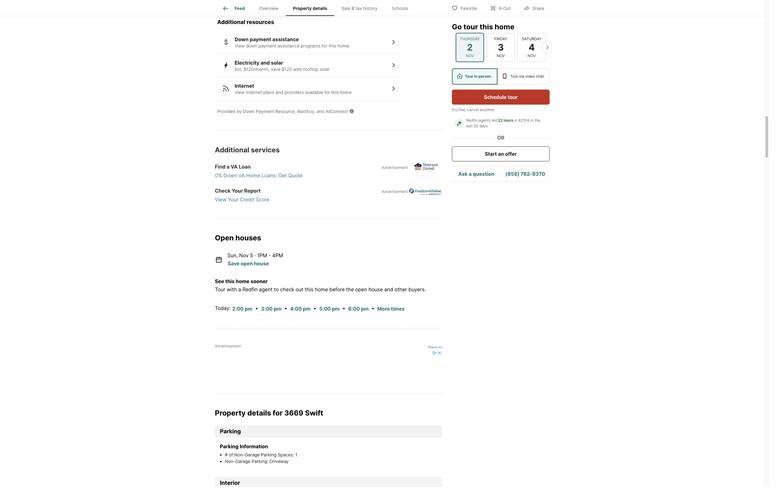 Task type: describe. For each thing, give the bounding box(es) containing it.
electricity
[[235, 60, 260, 66]]

a for question
[[469, 171, 472, 177]]

agent
[[259, 286, 273, 293]]

details for property details
[[313, 6, 328, 11]]

2
[[467, 42, 473, 53]]

view for check
[[215, 196, 227, 203]]

credit
[[240, 196, 255, 203]]

property details tab
[[286, 1, 335, 16]]

saturday 4 nov
[[522, 36, 542, 58]]

$120
[[282, 66, 292, 72]]

free,
[[458, 107, 467, 112]]

and inside "electricity and solar est. $120/month, save                  $120 with rooftop solar"
[[261, 60, 270, 66]]

driveway
[[270, 459, 289, 464]]

0%
[[215, 172, 222, 179]]

x-out button
[[485, 1, 516, 14]]

ad
[[439, 345, 443, 349]]

2 vertical spatial advertisement
[[215, 344, 241, 349]]

4
[[529, 42, 535, 53]]

1 • from the left
[[256, 305, 258, 311]]

3:00 pm button
[[261, 305, 282, 313]]

(858) 762-9370
[[506, 171, 546, 177]]

view your credit score link
[[215, 196, 446, 203]]

est.
[[235, 66, 243, 72]]

allconnect
[[326, 109, 348, 114]]

4:00
[[290, 306, 302, 312]]

internet view internet plans and providers available for this home
[[235, 83, 352, 95]]

in the last 30 days
[[467, 118, 542, 128]]

parking:
[[252, 459, 269, 464]]

·
[[255, 253, 256, 259]]

additional resources
[[217, 19, 274, 25]]

0 vertical spatial internet
[[235, 83, 254, 89]]

for inside the internet view internet plans and providers available for this home
[[325, 90, 330, 95]]

2:00 pm button
[[232, 305, 253, 313]]

a inside see this home sooner tour with a redfin agent to check out this home before the open house and other buyers.
[[239, 286, 241, 293]]

&
[[352, 6, 355, 11]]

times
[[391, 306, 405, 312]]

tour for schedule
[[508, 94, 518, 100]]

thursday
[[460, 36, 480, 41]]

of
[[229, 452, 233, 458]]

it's free, cancel anytime
[[452, 107, 494, 112]]

advertisement for find a va loan 0% down va home loans: get quote
[[382, 165, 408, 170]]

2 vertical spatial for
[[273, 409, 283, 418]]

report inside 'report ad' button
[[429, 345, 438, 349]]

more
[[378, 306, 390, 312]]

5 • from the left
[[372, 305, 375, 311]]

start an offer
[[485, 151, 517, 157]]

provided
[[217, 109, 236, 114]]

0 vertical spatial your
[[232, 188, 243, 194]]

parking for parking
[[220, 428, 241, 435]]

tour in person
[[465, 74, 492, 79]]

5 pm from the left
[[361, 306, 369, 312]]

nov for 4
[[528, 53, 536, 58]]

home
[[246, 172, 260, 179]]

0 vertical spatial non-
[[235, 452, 245, 458]]

tax
[[356, 6, 362, 11]]

before
[[330, 286, 345, 293]]

3
[[498, 42, 504, 53]]

sun, nov 5 · 1pm - 4pm save open house
[[228, 253, 283, 267]]

today:
[[215, 305, 231, 311]]

ad region
[[215, 350, 443, 379]]

ask
[[459, 171, 468, 177]]

other
[[395, 286, 408, 293]]

92104
[[519, 118, 530, 123]]

question
[[473, 171, 495, 177]]

spaces:
[[278, 452, 294, 458]]

see this home sooner tour with a redfin agent to check out this home before the open house and other buyers.
[[215, 278, 426, 293]]

view for down
[[235, 43, 245, 48]]

this inside down payment assistance view down payment assistance programs for this home.
[[329, 43, 337, 48]]

2 vertical spatial parking
[[261, 452, 277, 458]]

tour inside see this home sooner tour with a redfin agent to check out this home before the open house and other buyers.
[[215, 286, 226, 293]]

3669
[[285, 409, 304, 418]]

sale
[[342, 6, 351, 11]]

home left before
[[315, 286, 328, 293]]

open inside sun, nov 5 · 1pm - 4pm save open house
[[241, 261, 253, 267]]

by
[[237, 109, 242, 114]]

1pm
[[258, 253, 267, 259]]

4:00 pm button
[[290, 305, 311, 313]]

ask a question link
[[459, 171, 495, 177]]

resources
[[247, 19, 274, 25]]

open inside see this home sooner tour with a redfin agent to check out this home before the open house and other buyers.
[[356, 286, 368, 293]]

saturday
[[522, 36, 542, 41]]

sooner
[[251, 278, 268, 285]]

5:00
[[320, 306, 331, 312]]

schedule
[[484, 94, 507, 100]]

rooftop
[[303, 66, 319, 72]]

details for property details for 3669 swift
[[248, 409, 271, 418]]

1 pm from the left
[[245, 306, 253, 312]]

report ad button
[[429, 345, 443, 350]]

1 vertical spatial solar
[[320, 66, 330, 72]]

houses
[[236, 234, 261, 242]]

tab list containing feed
[[215, 0, 421, 16]]

additional for additional services
[[215, 146, 250, 154]]

tour in person option
[[452, 68, 498, 85]]

3 • from the left
[[314, 305, 317, 311]]

loans:
[[262, 172, 277, 179]]

1 vertical spatial internet
[[246, 90, 262, 95]]

and right wattbuy,
[[317, 109, 325, 114]]

favorite button
[[447, 1, 483, 14]]

or
[[498, 135, 505, 141]]

762-
[[521, 171, 533, 177]]

3 pm from the left
[[303, 306, 311, 312]]

a for va
[[227, 164, 230, 170]]

agents
[[479, 118, 491, 123]]

home.
[[338, 43, 351, 48]]

out
[[296, 286, 304, 293]]

check
[[215, 188, 231, 194]]

open
[[215, 234, 234, 242]]

tour for tour via video chat
[[511, 74, 518, 79]]

history
[[364, 6, 378, 11]]

thursday 2 nov
[[460, 36, 480, 58]]

list box containing tour in person
[[452, 68, 550, 85]]

feed link
[[222, 5, 245, 12]]

this up thursday
[[480, 22, 493, 31]]

with inside see this home sooner tour with a redfin agent to check out this home before the open house and other buyers.
[[227, 286, 237, 293]]

in inside tour in person option
[[475, 74, 478, 79]]

4pm
[[273, 253, 283, 259]]

(858)
[[506, 171, 520, 177]]

x-out
[[499, 5, 511, 11]]

person
[[479, 74, 492, 79]]

get
[[279, 172, 287, 179]]

down inside down payment assistance view down payment assistance programs for this home.
[[235, 36, 249, 42]]



Task type: locate. For each thing, give the bounding box(es) containing it.
tour down see
[[215, 286, 226, 293]]

this inside the internet view internet plans and providers available for this home
[[332, 90, 339, 95]]

nov down 2
[[466, 53, 474, 58]]

1 vertical spatial view
[[235, 90, 245, 95]]

see
[[215, 278, 224, 285]]

1 horizontal spatial tour
[[508, 94, 518, 100]]

interior
[[220, 480, 240, 486]]

programs
[[301, 43, 321, 48]]

parking information # of non-garage parking spaces: 1 non-garage parking: driveway
[[220, 444, 298, 464]]

down right 0%
[[224, 172, 237, 179]]

home up allconnect
[[340, 90, 352, 95]]

1 vertical spatial advertisement
[[382, 189, 408, 194]]

quote
[[289, 172, 303, 179]]

additional
[[217, 19, 246, 25], [215, 146, 250, 154]]

0 vertical spatial advertisement
[[382, 165, 408, 170]]

nov left 5
[[239, 253, 249, 259]]

in left person
[[475, 74, 478, 79]]

• left 5:00 in the left bottom of the page
[[314, 305, 317, 311]]

start
[[485, 151, 497, 157]]

1 horizontal spatial with
[[293, 66, 302, 72]]

a right find
[[227, 164, 230, 170]]

nov inside sun, nov 5 · 1pm - 4pm save open house
[[239, 253, 249, 259]]

1 vertical spatial for
[[325, 90, 330, 95]]

available
[[305, 90, 323, 95]]

nov down 4 on the right top of the page
[[528, 53, 536, 58]]

a up 2:00
[[239, 286, 241, 293]]

with right $120
[[293, 66, 302, 72]]

view up the by
[[235, 90, 245, 95]]

loan
[[239, 164, 251, 170]]

0 horizontal spatial open
[[241, 261, 253, 267]]

tour left person
[[465, 74, 474, 79]]

your up credit
[[232, 188, 243, 194]]

#
[[225, 452, 228, 458]]

0 vertical spatial va
[[231, 164, 238, 170]]

additional for additional resources
[[217, 19, 246, 25]]

a inside the find a va loan 0% down va home loans: get quote
[[227, 164, 230, 170]]

view left down
[[235, 43, 245, 48]]

0 vertical spatial additional
[[217, 19, 246, 25]]

property for property details for 3669 swift
[[215, 409, 246, 418]]

internet
[[235, 83, 254, 89], [246, 90, 262, 95]]

and inside the internet view internet plans and providers available for this home
[[276, 90, 284, 95]]

open down 5
[[241, 261, 253, 267]]

5
[[250, 253, 253, 259]]

nov inside thursday 2 nov
[[466, 53, 474, 58]]

provided by down payment resource, wattbuy, and allconnect
[[217, 109, 348, 114]]

house inside sun, nov 5 · 1pm - 4pm save open house
[[254, 261, 269, 267]]

1 horizontal spatial solar
[[320, 66, 330, 72]]

down inside the find a va loan 0% down va home loans: get quote
[[224, 172, 237, 179]]

pm right 3:00
[[274, 306, 282, 312]]

the right 92104
[[535, 118, 541, 123]]

garage left the parking:
[[236, 459, 251, 464]]

1 horizontal spatial open
[[356, 286, 368, 293]]

0 vertical spatial a
[[227, 164, 230, 170]]

video
[[526, 74, 535, 79]]

• left 'more' at the bottom of page
[[372, 305, 375, 311]]

(858) 762-9370 link
[[506, 171, 546, 177]]

internet down est.
[[235, 83, 254, 89]]

-
[[269, 253, 271, 259]]

parking for parking information # of non-garage parking spaces: 1 non-garage parking: driveway
[[220, 444, 239, 450]]

tour inside option
[[511, 74, 518, 79]]

report up credit
[[244, 188, 261, 194]]

tour inside button
[[508, 94, 518, 100]]

anytime
[[480, 107, 494, 112]]

additional down feed 'link'
[[217, 19, 246, 25]]

for right programs
[[322, 43, 328, 48]]

overview
[[260, 6, 279, 11]]

0 vertical spatial parking
[[220, 428, 241, 435]]

tour inside option
[[465, 74, 474, 79]]

1 vertical spatial details
[[248, 409, 271, 418]]

1 horizontal spatial property
[[293, 6, 312, 11]]

1 vertical spatial open
[[356, 286, 368, 293]]

0 vertical spatial details
[[313, 6, 328, 11]]

redfin inside see this home sooner tour with a redfin agent to check out this home before the open house and other buyers.
[[243, 286, 258, 293]]

0 horizontal spatial a
[[227, 164, 230, 170]]

0 vertical spatial down
[[235, 36, 249, 42]]

overview tab
[[252, 1, 286, 16]]

friday
[[495, 36, 508, 41]]

additional up find
[[215, 146, 250, 154]]

2 horizontal spatial in
[[531, 118, 534, 123]]

down up down
[[235, 36, 249, 42]]

property
[[293, 6, 312, 11], [215, 409, 246, 418]]

next image
[[543, 42, 553, 52]]

house inside see this home sooner tour with a redfin agent to check out this home before the open house and other buyers.
[[369, 286, 383, 293]]

your down check
[[228, 196, 239, 203]]

x-
[[499, 5, 504, 11]]

via
[[520, 74, 525, 79]]

1 vertical spatial non-
[[225, 459, 236, 464]]

1 vertical spatial redfin
[[243, 286, 258, 293]]

ask a question
[[459, 171, 495, 177]]

0 horizontal spatial the
[[347, 286, 354, 293]]

and inside see this home sooner tour with a redfin agent to check out this home before the open house and other buyers.
[[385, 286, 394, 293]]

6:00 pm button
[[348, 305, 369, 313]]

find
[[215, 164, 226, 170]]

tooltip
[[215, 0, 443, 12]]

down
[[246, 43, 258, 48]]

• left 3:00
[[256, 305, 258, 311]]

tab list
[[215, 0, 421, 16]]

• left 6:00
[[343, 305, 346, 311]]

nov inside saturday 4 nov
[[528, 53, 536, 58]]

tours
[[504, 118, 514, 123]]

view inside the internet view internet plans and providers available for this home
[[235, 90, 245, 95]]

0 vertical spatial tour
[[464, 22, 478, 31]]

home up the friday
[[495, 22, 515, 31]]

1 horizontal spatial report
[[429, 345, 438, 349]]

down payment assistance view down payment assistance programs for this home.
[[235, 36, 351, 48]]

30
[[474, 124, 479, 128]]

redfin down sooner
[[243, 286, 258, 293]]

2 • from the left
[[285, 305, 288, 311]]

tour right schedule
[[508, 94, 518, 100]]

0 vertical spatial open
[[241, 261, 253, 267]]

1
[[296, 452, 298, 458]]

va
[[231, 164, 238, 170], [239, 172, 245, 179]]

1 vertical spatial tour
[[508, 94, 518, 100]]

friday 3 nov
[[495, 36, 508, 58]]

0 horizontal spatial property
[[215, 409, 246, 418]]

buyers.
[[409, 286, 426, 293]]

0 vertical spatial assistance
[[273, 36, 299, 42]]

4 • from the left
[[343, 305, 346, 311]]

the right before
[[347, 286, 354, 293]]

plans
[[264, 90, 275, 95]]

home inside the internet view internet plans and providers available for this home
[[340, 90, 352, 95]]

non-
[[235, 452, 245, 458], [225, 459, 236, 464]]

additional services
[[215, 146, 280, 154]]

0 horizontal spatial tour
[[215, 286, 226, 293]]

1 horizontal spatial house
[[369, 286, 383, 293]]

tour via video chat option
[[498, 68, 550, 85]]

out
[[504, 5, 511, 11]]

0 vertical spatial report
[[244, 188, 261, 194]]

nov down 3
[[497, 53, 505, 58]]

more times link
[[378, 306, 405, 312]]

services
[[251, 146, 280, 154]]

1 horizontal spatial va
[[239, 172, 245, 179]]

view down check
[[215, 196, 227, 203]]

home left sooner
[[236, 278, 250, 285]]

find a va loan 0% down va home loans: get quote
[[215, 164, 303, 179]]

2:00
[[232, 306, 244, 312]]

solar
[[271, 60, 283, 66], [320, 66, 330, 72]]

1 vertical spatial property
[[215, 409, 246, 418]]

tour for tour in person
[[465, 74, 474, 79]]

this right see
[[226, 278, 235, 285]]

1 horizontal spatial tour
[[465, 74, 474, 79]]

1 vertical spatial report
[[429, 345, 438, 349]]

1 vertical spatial your
[[228, 196, 239, 203]]

house up 'more' at the bottom of page
[[369, 286, 383, 293]]

0 vertical spatial for
[[322, 43, 328, 48]]

0 vertical spatial solar
[[271, 60, 283, 66]]

in right 92104
[[531, 118, 534, 123]]

2 vertical spatial down
[[224, 172, 237, 179]]

2 horizontal spatial tour
[[511, 74, 518, 79]]

0 horizontal spatial with
[[227, 286, 237, 293]]

0 vertical spatial with
[[293, 66, 302, 72]]

0 vertical spatial the
[[535, 118, 541, 123]]

va down loan
[[239, 172, 245, 179]]

1 vertical spatial va
[[239, 172, 245, 179]]

the inside see this home sooner tour with a redfin agent to check out this home before the open house and other buyers.
[[347, 286, 354, 293]]

tour for go
[[464, 22, 478, 31]]

None button
[[456, 33, 484, 62], [487, 33, 515, 62], [518, 33, 546, 62], [456, 33, 484, 62], [487, 33, 515, 62], [518, 33, 546, 62]]

0% down va home loans: get quote link
[[215, 172, 446, 179]]

view inside down payment assistance view down payment assistance programs for this home.
[[235, 43, 245, 48]]

1 horizontal spatial details
[[313, 6, 328, 11]]

last
[[467, 124, 473, 128]]

pm right 6:00
[[361, 306, 369, 312]]

0 horizontal spatial in
[[475, 74, 478, 79]]

redfin up last on the right
[[467, 118, 478, 123]]

electricity and solar est. $120/month, save                  $120 with rooftop solar
[[235, 60, 330, 72]]

• left 4:00
[[285, 305, 288, 311]]

open up '6:00 pm' button
[[356, 286, 368, 293]]

1 vertical spatial garage
[[236, 459, 251, 464]]

and right plans
[[276, 90, 284, 95]]

down right the by
[[243, 109, 255, 114]]

solar up save
[[271, 60, 283, 66]]

report ad
[[429, 345, 443, 349]]

pm
[[245, 306, 253, 312], [274, 306, 282, 312], [303, 306, 311, 312], [332, 306, 340, 312], [361, 306, 369, 312]]

0 horizontal spatial redfin
[[243, 286, 258, 293]]

1 horizontal spatial a
[[239, 286, 241, 293]]

1 vertical spatial with
[[227, 286, 237, 293]]

2 pm from the left
[[274, 306, 282, 312]]

nov inside friday 3 nov
[[497, 53, 505, 58]]

payment
[[250, 36, 272, 42], [259, 43, 277, 48]]

6:00
[[349, 306, 360, 312]]

this left home.
[[329, 43, 337, 48]]

property for property details
[[293, 6, 312, 11]]

start an offer button
[[452, 147, 550, 162]]

1 horizontal spatial the
[[535, 118, 541, 123]]

1 vertical spatial parking
[[220, 444, 239, 450]]

0 vertical spatial garage
[[245, 452, 260, 458]]

1 horizontal spatial in
[[515, 118, 518, 123]]

advertisement for check your report view your credit score
[[382, 189, 408, 194]]

favorite
[[461, 5, 477, 11]]

feed
[[235, 6, 245, 11]]

this right out
[[305, 286, 314, 293]]

with inside "electricity and solar est. $120/month, save                  $120 with rooftop solar"
[[293, 66, 302, 72]]

the inside in the last 30 days
[[535, 118, 541, 123]]

in right tours
[[515, 118, 518, 123]]

0 vertical spatial payment
[[250, 36, 272, 42]]

0 horizontal spatial house
[[254, 261, 269, 267]]

view inside check your report view your credit score
[[215, 196, 227, 203]]

schools tab
[[385, 1, 416, 16]]

0 horizontal spatial solar
[[271, 60, 283, 66]]

0 vertical spatial house
[[254, 261, 269, 267]]

with up 2:00
[[227, 286, 237, 293]]

solar right rooftop
[[320, 66, 330, 72]]

2 vertical spatial a
[[239, 286, 241, 293]]

0 horizontal spatial tour
[[464, 22, 478, 31]]

list box
[[452, 68, 550, 85]]

save
[[228, 261, 240, 267]]

and left "other"
[[385, 286, 394, 293]]

nov for 2
[[466, 53, 474, 58]]

providers
[[285, 90, 304, 95]]

va left loan
[[231, 164, 238, 170]]

go
[[452, 22, 462, 31]]

0 vertical spatial redfin
[[467, 118, 478, 123]]

wattbuy,
[[297, 109, 316, 114]]

non- right of at left bottom
[[235, 452, 245, 458]]

pm right 4:00
[[303, 306, 311, 312]]

this up allconnect
[[332, 90, 339, 95]]

nov for 3
[[497, 53, 505, 58]]

redfin agents led 22 tours in 92104
[[467, 118, 530, 123]]

pm right 2:00
[[245, 306, 253, 312]]

1 vertical spatial down
[[243, 109, 255, 114]]

4 pm from the left
[[332, 306, 340, 312]]

tour left via
[[511, 74, 518, 79]]

pm right 5:00 in the left bottom of the page
[[332, 306, 340, 312]]

1 vertical spatial a
[[469, 171, 472, 177]]

for inside down payment assistance view down payment assistance programs for this home.
[[322, 43, 328, 48]]

report left ad at the right of page
[[429, 345, 438, 349]]

0 horizontal spatial details
[[248, 409, 271, 418]]

property details for 3669 swift
[[215, 409, 324, 418]]

0 vertical spatial view
[[235, 43, 245, 48]]

1 vertical spatial additional
[[215, 146, 250, 154]]

in
[[475, 74, 478, 79], [515, 118, 518, 123], [531, 118, 534, 123]]

sun,
[[228, 253, 238, 259]]

0 vertical spatial property
[[293, 6, 312, 11]]

internet left plans
[[246, 90, 262, 95]]

payment up down
[[250, 36, 272, 42]]

1 vertical spatial the
[[347, 286, 354, 293]]

and up $120/month,
[[261, 60, 270, 66]]

1 vertical spatial house
[[369, 286, 383, 293]]

this
[[480, 22, 493, 31], [329, 43, 337, 48], [332, 90, 339, 95], [226, 278, 235, 285], [305, 286, 314, 293]]

2 vertical spatial view
[[215, 196, 227, 203]]

5:00 pm button
[[319, 305, 340, 313]]

in inside in the last 30 days
[[531, 118, 534, 123]]

non- down of at left bottom
[[225, 459, 236, 464]]

chat
[[536, 74, 544, 79]]

for left 3669
[[273, 409, 283, 418]]

0 horizontal spatial va
[[231, 164, 238, 170]]

report inside check your report view your credit score
[[244, 188, 261, 194]]

payment right down
[[259, 43, 277, 48]]

1 vertical spatial payment
[[259, 43, 277, 48]]

a right "ask"
[[469, 171, 472, 177]]

go tour this home
[[452, 22, 515, 31]]

open houses
[[215, 234, 261, 242]]

tour up thursday
[[464, 22, 478, 31]]

house down '1pm'
[[254, 261, 269, 267]]

share
[[533, 5, 545, 11]]

0 horizontal spatial report
[[244, 188, 261, 194]]

sale & tax history tab
[[335, 1, 385, 16]]

details inside tab
[[313, 6, 328, 11]]

your
[[232, 188, 243, 194], [228, 196, 239, 203]]

1 vertical spatial assistance
[[278, 43, 300, 48]]

garage down "information"
[[245, 452, 260, 458]]

2 horizontal spatial a
[[469, 171, 472, 177]]

1 horizontal spatial redfin
[[467, 118, 478, 123]]

for right the available
[[325, 90, 330, 95]]

property inside tab
[[293, 6, 312, 11]]



Task type: vqa. For each thing, say whether or not it's contained in the screenshot.
market
no



